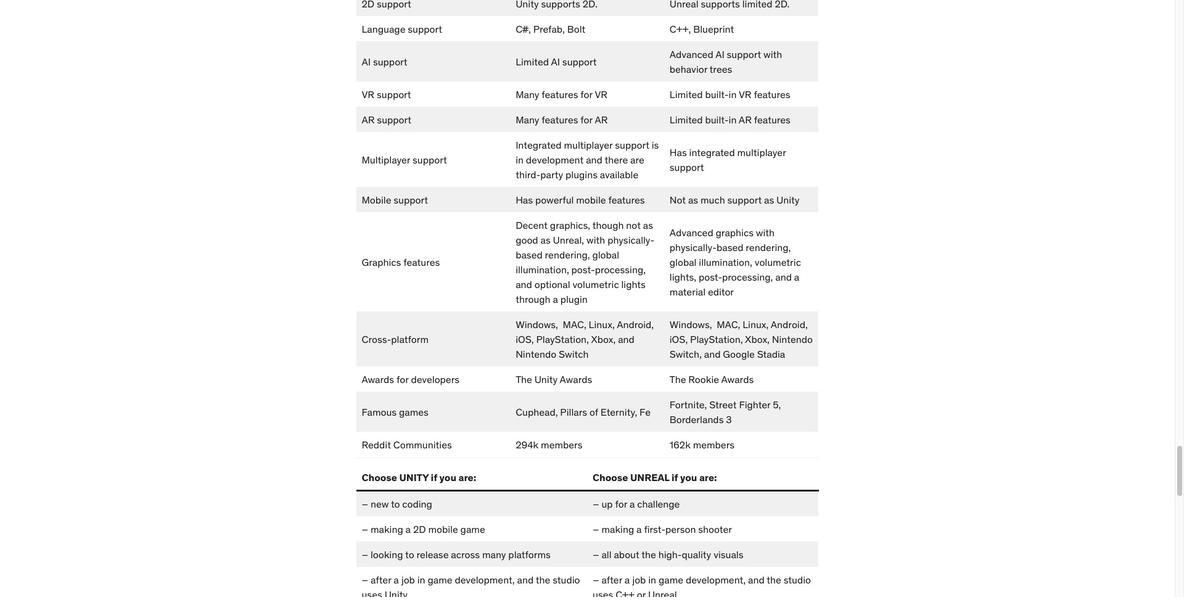 Task type: describe. For each thing, give the bounding box(es) containing it.
support up vr support
[[373, 55, 408, 68]]

built- for vr
[[705, 88, 729, 100]]

ar for many
[[595, 113, 608, 126]]

game for – after a job in game development, and the studio uses c++ or unreal
[[659, 574, 684, 586]]

a inside decent graphics, though not as good as unreal, with physically- based rendering, global illumination, post-processing, and optional volumetric lights through a plugin
[[553, 293, 558, 305]]

and inside the advanced graphics with physically-based rendering, global illumination, volumetric lights, post-processing, and a material editor
[[776, 271, 792, 283]]

editor
[[708, 286, 734, 298]]

as right not
[[688, 194, 699, 206]]

support right mobile
[[394, 194, 428, 206]]

reddit communities
[[362, 439, 452, 451]]

studio for – after a job in game development, and the studio uses unity
[[553, 574, 580, 586]]

as right good
[[541, 234, 551, 246]]

high-
[[659, 548, 682, 561]]

xbox, for and
[[591, 333, 616, 345]]

physically- inside decent graphics, though not as good as unreal, with physically- based rendering, global illumination, post-processing, and optional volumetric lights through a plugin
[[608, 234, 655, 246]]

all
[[602, 548, 612, 561]]

features down limited built-in vr features
[[754, 113, 791, 126]]

lights,
[[670, 271, 697, 283]]

many features for ar
[[516, 113, 608, 126]]

available
[[600, 168, 639, 181]]

– making a 2d mobile game
[[362, 523, 485, 535]]

cuphead, pillars of eternity, fe
[[516, 406, 651, 418]]

limited for limited built-in ar features
[[670, 113, 703, 126]]

release
[[417, 548, 449, 561]]

as right much
[[764, 194, 774, 206]]

support down bolt
[[563, 55, 597, 68]]

decent graphics, though not as good as unreal, with physically- based rendering, global illumination, post-processing, and optional volumetric lights through a plugin
[[516, 219, 655, 305]]

job for unity
[[401, 574, 415, 586]]

1 awards from the left
[[362, 373, 394, 385]]

– after a job in game development, and the studio uses c++ or unreal
[[593, 574, 811, 597]]

prefab,
[[533, 23, 565, 35]]

after for unity
[[371, 574, 391, 586]]

2 horizontal spatial unity
[[777, 194, 800, 206]]

multiplayer support
[[362, 153, 447, 166]]

unity
[[399, 471, 429, 484]]

not as much support as unity
[[670, 194, 800, 206]]

awards for the rookie awards
[[722, 373, 754, 385]]

uses for – after a job in game development, and the studio uses c++ or unreal
[[593, 588, 613, 597]]

ai for advanced
[[716, 48, 725, 60]]

the for – after a job in game development, and the studio uses unity
[[536, 574, 551, 586]]

is
[[652, 139, 659, 151]]

features up the "many features for ar"
[[542, 88, 578, 100]]

eternity,
[[601, 406, 637, 418]]

global inside the advanced graphics with physically-based rendering, global illumination, volumetric lights, post-processing, and a material editor
[[670, 256, 697, 268]]

support right multiplayer
[[413, 153, 447, 166]]

with inside decent graphics, though not as good as unreal, with physically- based rendering, global illumination, post-processing, and optional volumetric lights through a plugin
[[587, 234, 605, 246]]

fighter
[[739, 398, 771, 411]]

has powerful mobile features
[[516, 194, 645, 206]]

much
[[701, 194, 725, 206]]

– for – up for a challenge
[[593, 498, 599, 510]]

post- inside decent graphics, though not as good as unreal, with physically- based rendering, global illumination, post-processing, and optional volumetric lights through a plugin
[[572, 263, 595, 276]]

support inside integrated multiplayer support is in development and there are third-party plugins available
[[615, 139, 650, 151]]

quality
[[682, 548, 712, 561]]

limited built-in ar features
[[670, 113, 791, 126]]

linux, for and
[[589, 318, 615, 331]]

you for unreal
[[681, 471, 697, 484]]

limited for limited ai support
[[516, 55, 549, 68]]

and inside – after a job in game development, and the studio uses unity
[[517, 574, 534, 586]]

for for many features for vr
[[581, 88, 593, 100]]

for left developers
[[397, 373, 409, 385]]

1 vr from the left
[[362, 88, 375, 100]]

advanced graphics with physically-based rendering, global illumination, volumetric lights, post-processing, and a material editor
[[670, 226, 801, 298]]

though
[[593, 219, 624, 231]]

there
[[605, 153, 628, 166]]

material
[[670, 286, 706, 298]]

across
[[451, 548, 480, 561]]

0 horizontal spatial ai
[[362, 55, 371, 68]]

coding
[[402, 498, 432, 510]]

– all about the high-quality visuals
[[593, 548, 744, 561]]

platform
[[391, 333, 429, 345]]

after for c++
[[602, 574, 623, 586]]

has integrated multiplayer support
[[670, 146, 787, 173]]

ai support
[[362, 55, 408, 68]]

built- for ar
[[705, 113, 729, 126]]

rendering, inside decent graphics, though not as good as unreal, with physically- based rendering, global illumination, post-processing, and optional volumetric lights through a plugin
[[545, 249, 590, 261]]

rookie
[[689, 373, 719, 385]]

and inside windows,  mac, linux, android, ios, playstation, xbox, nintendo switch, and google stadia
[[704, 348, 721, 360]]

ar support
[[362, 113, 412, 126]]

support right the language
[[408, 23, 442, 35]]

optional
[[535, 278, 570, 290]]

developers
[[411, 373, 460, 385]]

unity inside – after a job in game development, and the studio uses unity
[[385, 588, 408, 597]]

as right the not
[[643, 219, 653, 231]]

– up for a challenge
[[593, 498, 680, 510]]

limited built-in vr features
[[670, 88, 791, 100]]

plugins
[[566, 168, 598, 181]]

c++, blueprint
[[670, 23, 734, 35]]

up
[[602, 498, 613, 510]]

162k members
[[670, 439, 735, 451]]

graphics features
[[362, 256, 440, 268]]

stadia
[[757, 348, 786, 360]]

ios, for nintendo
[[516, 333, 534, 345]]

rendering, inside the advanced graphics with physically-based rendering, global illumination, volumetric lights, post-processing, and a material editor
[[746, 241, 791, 253]]

support inside has integrated multiplayer support
[[670, 161, 704, 173]]

for for many features for ar
[[581, 113, 593, 126]]

reddit
[[362, 439, 391, 451]]

volumetric inside decent graphics, though not as good as unreal, with physically- based rendering, global illumination, post-processing, and optional volumetric lights through a plugin
[[573, 278, 619, 290]]

many
[[482, 548, 506, 561]]

based inside the advanced graphics with physically-based rendering, global illumination, volumetric lights, post-processing, and a material editor
[[717, 241, 744, 253]]

support inside advanced ai support with behavior trees
[[727, 48, 761, 60]]

and inside integrated multiplayer support is in development and there are third-party plugins available
[[586, 153, 603, 166]]

294k
[[516, 439, 539, 451]]

ai for limited
[[551, 55, 560, 68]]

are: for choose unity if you are:
[[459, 471, 476, 484]]

features up limited built-in ar features
[[754, 88, 791, 100]]

plugin
[[561, 293, 588, 305]]

c#, prefab, bolt
[[516, 23, 586, 35]]

2d
[[413, 523, 426, 535]]

mobile support
[[362, 194, 428, 206]]

integrated multiplayer support is in development and there are third-party plugins available
[[516, 139, 659, 181]]

c#,
[[516, 23, 531, 35]]

– for – making a 2d mobile game
[[362, 523, 368, 535]]

the for – after a job in game development, and the studio uses c++ or unreal
[[767, 574, 782, 586]]

in for integrated multiplayer support is in development and there are third-party plugins available
[[516, 153, 524, 166]]

platforms
[[509, 548, 551, 561]]

support right much
[[728, 194, 762, 206]]

development
[[526, 153, 584, 166]]

1 horizontal spatial unity
[[535, 373, 558, 385]]

the for the rookie awards
[[670, 373, 686, 385]]

1 vertical spatial mobile
[[428, 523, 458, 535]]

job for c++
[[632, 574, 646, 586]]

if for unreal
[[672, 471, 678, 484]]

3
[[726, 413, 732, 426]]

choose unity if you are:
[[362, 471, 476, 484]]

games
[[399, 406, 429, 418]]

in for – after a job in game development, and the studio uses unity
[[418, 574, 425, 586]]

game for – after a job in game development, and the studio uses unity
[[428, 574, 453, 586]]

processing, inside the advanced graphics with physically-based rendering, global illumination, volumetric lights, post-processing, and a material editor
[[723, 271, 773, 283]]

advanced ai support with behavior trees
[[670, 48, 783, 75]]

members for 294k members
[[541, 439, 583, 451]]

famous
[[362, 406, 397, 418]]

powerful
[[536, 194, 574, 206]]

good
[[516, 234, 538, 246]]

the unity awards
[[516, 373, 592, 385]]

for for – up for a challenge
[[615, 498, 627, 510]]

graphics
[[362, 256, 401, 268]]

162k
[[670, 439, 691, 451]]

language
[[362, 23, 406, 35]]

with inside advanced ai support with behavior trees
[[764, 48, 783, 60]]

android, for nintendo
[[771, 318, 808, 331]]

choose for choose unity if you are:
[[362, 471, 397, 484]]

awards for developers
[[362, 373, 460, 385]]

google
[[723, 348, 755, 360]]

behavior
[[670, 63, 708, 75]]

in up limited built-in ar features
[[729, 88, 737, 100]]

features down the 'many features for vr'
[[542, 113, 578, 126]]



Task type: vqa. For each thing, say whether or not it's contained in the screenshot.
'Projects' to the right
no



Task type: locate. For each thing, give the bounding box(es) containing it.
party
[[541, 168, 563, 181]]

switch
[[559, 348, 589, 360]]

ar up integrated multiplayer support is in development and there are third-party plugins available
[[595, 113, 608, 126]]

challenge
[[637, 498, 680, 510]]

linux, inside windows,  mac, linux, android, ios, playstation, xbox, nintendo switch, and google stadia
[[743, 318, 769, 331]]

development, for c++
[[686, 574, 746, 586]]

famous games
[[362, 406, 429, 418]]

a inside the advanced graphics with physically-based rendering, global illumination, volumetric lights, post-processing, and a material editor
[[795, 271, 800, 283]]

studio
[[553, 574, 580, 586], [784, 574, 811, 586]]

linux, inside windows,  mac, linux, android, ios, playstation, xbox, and nintendo switch
[[589, 318, 615, 331]]

ai down c#, prefab, bolt
[[551, 55, 560, 68]]

android, down lights
[[617, 318, 654, 331]]

built- down trees
[[705, 88, 729, 100]]

2 built- from the top
[[705, 113, 729, 126]]

looking
[[371, 548, 403, 561]]

game down release
[[428, 574, 453, 586]]

2 mac, from the left
[[717, 318, 741, 331]]

2 horizontal spatial vr
[[739, 88, 752, 100]]

1 horizontal spatial has
[[670, 146, 687, 158]]

has
[[670, 146, 687, 158], [516, 194, 533, 206]]

or
[[637, 588, 646, 597]]

– inside – after a job in game development, and the studio uses c++ or unreal
[[593, 574, 599, 586]]

to right looking
[[405, 548, 414, 561]]

0 horizontal spatial awards
[[362, 373, 394, 385]]

unity
[[777, 194, 800, 206], [535, 373, 558, 385], [385, 588, 408, 597]]

0 horizontal spatial members
[[541, 439, 583, 451]]

third-
[[516, 168, 541, 181]]

has for has powerful mobile features
[[516, 194, 533, 206]]

integrated
[[690, 146, 735, 158]]

mac, for and
[[717, 318, 741, 331]]

1 horizontal spatial the
[[670, 373, 686, 385]]

after inside – after a job in game development, and the studio uses c++ or unreal
[[602, 574, 623, 586]]

for up the "many features for ar"
[[581, 88, 593, 100]]

post- up plugin
[[572, 263, 595, 276]]

multiplayer up the plugins
[[564, 139, 613, 151]]

ai inside advanced ai support with behavior trees
[[716, 48, 725, 60]]

studio inside – after a job in game development, and the studio uses c++ or unreal
[[784, 574, 811, 586]]

windows,  mac, linux, android, ios, playstation, xbox, nintendo switch, and google stadia
[[670, 318, 813, 360]]

as
[[688, 194, 699, 206], [764, 194, 774, 206], [643, 219, 653, 231], [541, 234, 551, 246]]

0 horizontal spatial are:
[[459, 471, 476, 484]]

limited for limited built-in vr features
[[670, 88, 703, 100]]

processing, up lights
[[595, 263, 646, 276]]

2 if from the left
[[672, 471, 678, 484]]

shooter
[[699, 523, 732, 535]]

vr up the "many features for ar"
[[595, 88, 608, 100]]

2 android, from the left
[[771, 318, 808, 331]]

development, inside – after a job in game development, and the studio uses c++ or unreal
[[686, 574, 746, 586]]

2 making from the left
[[602, 523, 634, 535]]

to for new
[[391, 498, 400, 510]]

0 vertical spatial many
[[516, 88, 540, 100]]

vr for many
[[595, 88, 608, 100]]

– inside – after a job in game development, and the studio uses unity
[[362, 574, 368, 586]]

1 horizontal spatial studio
[[784, 574, 811, 586]]

0 horizontal spatial post-
[[572, 263, 595, 276]]

0 horizontal spatial processing,
[[595, 263, 646, 276]]

1 horizontal spatial you
[[681, 471, 697, 484]]

1 choose from the left
[[362, 471, 397, 484]]

1 ios, from the left
[[516, 333, 534, 345]]

a inside – after a job in game development, and the studio uses unity
[[394, 574, 399, 586]]

job up or in the right bottom of the page
[[632, 574, 646, 586]]

2 advanced from the top
[[670, 226, 714, 239]]

android, inside windows,  mac, linux, android, ios, playstation, xbox, nintendo switch, and google stadia
[[771, 318, 808, 331]]

2 vertical spatial unity
[[385, 588, 408, 597]]

mobile right 2d
[[428, 523, 458, 535]]

1 vertical spatial to
[[405, 548, 414, 561]]

for right up
[[615, 498, 627, 510]]

2 are: from the left
[[700, 471, 717, 484]]

mobile
[[576, 194, 606, 206], [428, 523, 458, 535]]

you down 162k
[[681, 471, 697, 484]]

0 vertical spatial volumetric
[[755, 256, 801, 268]]

2 development, from the left
[[686, 574, 746, 586]]

1 horizontal spatial vr
[[595, 88, 608, 100]]

making up looking
[[371, 523, 403, 535]]

to for looking
[[405, 548, 414, 561]]

illumination, up optional
[[516, 263, 569, 276]]

awards down switch
[[560, 373, 592, 385]]

based inside decent graphics, though not as good as unreal, with physically- based rendering, global illumination, post-processing, and optional volumetric lights through a plugin
[[516, 249, 543, 261]]

physically-
[[608, 234, 655, 246], [670, 241, 717, 253]]

vr for limited
[[739, 88, 752, 100]]

ios, down through
[[516, 333, 534, 345]]

in for – after a job in game development, and the studio uses c++ or unreal
[[649, 574, 657, 586]]

development, inside – after a job in game development, and the studio uses unity
[[455, 574, 515, 586]]

1 horizontal spatial illumination,
[[699, 256, 753, 268]]

decent
[[516, 219, 548, 231]]

0 horizontal spatial mac,
[[563, 318, 587, 331]]

unreal
[[631, 471, 670, 484]]

1 horizontal spatial processing,
[[723, 271, 773, 283]]

0 horizontal spatial playstation,
[[536, 333, 589, 345]]

in inside – after a job in game development, and the studio uses unity
[[418, 574, 425, 586]]

and inside decent graphics, though not as good as unreal, with physically- based rendering, global illumination, post-processing, and optional volumetric lights through a plugin
[[516, 278, 532, 290]]

2 after from the left
[[602, 574, 623, 586]]

rendering, down unreal, on the top left of the page
[[545, 249, 590, 261]]

global down though
[[593, 249, 620, 261]]

1 horizontal spatial choose
[[593, 471, 628, 484]]

1 horizontal spatial job
[[632, 574, 646, 586]]

you
[[440, 471, 457, 484], [681, 471, 697, 484]]

advanced inside the advanced graphics with physically-based rendering, global illumination, volumetric lights, post-processing, and a material editor
[[670, 226, 714, 239]]

2 playstation, from the left
[[690, 333, 743, 345]]

awards for the unity awards
[[560, 373, 592, 385]]

1 horizontal spatial mac,
[[717, 318, 741, 331]]

choose for choose unreal if you are:
[[593, 471, 628, 484]]

advanced for advanced ai support with behavior trees
[[670, 48, 714, 60]]

1 many from the top
[[516, 88, 540, 100]]

0 vertical spatial nintendo
[[772, 333, 813, 345]]

if right unity
[[431, 471, 437, 484]]

1 if from the left
[[431, 471, 437, 484]]

1 horizontal spatial based
[[717, 241, 744, 253]]

if right unreal
[[672, 471, 678, 484]]

many features for vr
[[516, 88, 608, 100]]

0 vertical spatial mobile
[[576, 194, 606, 206]]

advanced inside advanced ai support with behavior trees
[[670, 48, 714, 60]]

ar down vr support
[[362, 113, 375, 126]]

are: down 162k members
[[700, 471, 717, 484]]

multiplayer
[[362, 153, 410, 166]]

2 xbox, from the left
[[745, 333, 770, 345]]

1 you from the left
[[440, 471, 457, 484]]

development,
[[455, 574, 515, 586], [686, 574, 746, 586]]

post- inside the advanced graphics with physically-based rendering, global illumination, volumetric lights, post-processing, and a material editor
[[699, 271, 723, 283]]

vr up ar support
[[362, 88, 375, 100]]

members down '3'
[[693, 439, 735, 451]]

linux,
[[589, 318, 615, 331], [743, 318, 769, 331]]

choose unreal if you are:
[[593, 471, 717, 484]]

0 vertical spatial built-
[[705, 88, 729, 100]]

ios, inside windows,  mac, linux, android, ios, playstation, xbox, and nintendo switch
[[516, 333, 534, 345]]

the left rookie
[[670, 373, 686, 385]]

1 the from the left
[[516, 373, 532, 385]]

ar for limited
[[739, 113, 752, 126]]

the inside – after a job in game development, and the studio uses unity
[[536, 574, 551, 586]]

– for – all about the high-quality visuals
[[593, 548, 599, 561]]

1 ar from the left
[[362, 113, 375, 126]]

mac, inside windows,  mac, linux, android, ios, playstation, xbox, and nintendo switch
[[563, 318, 587, 331]]

support up ar support
[[377, 88, 411, 100]]

2 you from the left
[[681, 471, 697, 484]]

advanced down not
[[670, 226, 714, 239]]

1 linux, from the left
[[589, 318, 615, 331]]

game
[[461, 523, 485, 535], [428, 574, 453, 586], [659, 574, 684, 586]]

built- down limited built-in vr features
[[705, 113, 729, 126]]

making
[[371, 523, 403, 535], [602, 523, 634, 535]]

with down though
[[587, 234, 605, 246]]

0 horizontal spatial uses
[[362, 588, 382, 597]]

features right graphics
[[404, 256, 440, 268]]

fortnite,
[[670, 398, 707, 411]]

0 horizontal spatial linux,
[[589, 318, 615, 331]]

job inside – after a job in game development, and the studio uses unity
[[401, 574, 415, 586]]

0 horizontal spatial choose
[[362, 471, 397, 484]]

has right is
[[670, 146, 687, 158]]

based down graphics
[[717, 241, 744, 253]]

mac, for switch
[[563, 318, 587, 331]]

2 awards from the left
[[560, 373, 592, 385]]

0 horizontal spatial development,
[[455, 574, 515, 586]]

fe
[[640, 406, 651, 418]]

support down vr support
[[377, 113, 412, 126]]

blueprint
[[694, 23, 734, 35]]

job down looking
[[401, 574, 415, 586]]

global inside decent graphics, though not as good as unreal, with physically- based rendering, global illumination, post-processing, and optional volumetric lights through a plugin
[[593, 249, 620, 261]]

3 awards from the left
[[722, 373, 754, 385]]

you for unity
[[440, 471, 457, 484]]

awards down google
[[722, 373, 754, 385]]

new
[[371, 498, 389, 510]]

0 horizontal spatial if
[[431, 471, 437, 484]]

the inside – after a job in game development, and the studio uses c++ or unreal
[[767, 574, 782, 586]]

1 uses from the left
[[362, 588, 382, 597]]

based down good
[[516, 249, 543, 261]]

mobile
[[362, 194, 391, 206]]

0 horizontal spatial you
[[440, 471, 457, 484]]

0 horizontal spatial nintendo
[[516, 348, 557, 360]]

trees
[[710, 63, 733, 75]]

2 members from the left
[[693, 439, 735, 451]]

in up 'unreal'
[[649, 574, 657, 586]]

features up the not
[[609, 194, 645, 206]]

–
[[362, 498, 368, 510], [593, 498, 599, 510], [362, 523, 368, 535], [593, 523, 599, 535], [362, 548, 368, 561], [593, 548, 599, 561], [362, 574, 368, 586], [593, 574, 599, 586]]

– for – new to coding
[[362, 498, 368, 510]]

0 horizontal spatial the
[[516, 373, 532, 385]]

2 horizontal spatial ar
[[739, 113, 752, 126]]

0 horizontal spatial studio
[[553, 574, 580, 586]]

1 studio from the left
[[553, 574, 580, 586]]

uses
[[362, 588, 382, 597], [593, 588, 613, 597]]

2 ios, from the left
[[670, 333, 688, 345]]

bolt
[[567, 23, 586, 35]]

many up integrated
[[516, 113, 540, 126]]

job
[[401, 574, 415, 586], [632, 574, 646, 586]]

1 vertical spatial has
[[516, 194, 533, 206]]

1 horizontal spatial global
[[670, 256, 697, 268]]

mac, up google
[[717, 318, 741, 331]]

2 horizontal spatial awards
[[722, 373, 754, 385]]

1 advanced from the top
[[670, 48, 714, 60]]

uses for – after a job in game development, and the studio uses unity
[[362, 588, 382, 597]]

nintendo inside windows,  mac, linux, android, ios, playstation, xbox, and nintendo switch
[[516, 348, 557, 360]]

c++,
[[670, 23, 691, 35]]

mac, down plugin
[[563, 318, 587, 331]]

language support
[[362, 23, 442, 35]]

for
[[581, 88, 593, 100], [581, 113, 593, 126], [397, 373, 409, 385], [615, 498, 627, 510]]

illumination,
[[699, 256, 753, 268], [516, 263, 569, 276]]

2 horizontal spatial ai
[[716, 48, 725, 60]]

in up third-
[[516, 153, 524, 166]]

are: for choose unreal if you are:
[[700, 471, 717, 484]]

cross-
[[362, 333, 391, 345]]

0 horizontal spatial android,
[[617, 318, 654, 331]]

1 are: from the left
[[459, 471, 476, 484]]

mac, inside windows,  mac, linux, android, ios, playstation, xbox, nintendo switch, and google stadia
[[717, 318, 741, 331]]

0 horizontal spatial mobile
[[428, 523, 458, 535]]

physically- down the not
[[608, 234, 655, 246]]

1 horizontal spatial linux,
[[743, 318, 769, 331]]

0 horizontal spatial volumetric
[[573, 278, 619, 290]]

limited down behavior
[[670, 88, 703, 100]]

playstation, for switch
[[536, 333, 589, 345]]

support up trees
[[727, 48, 761, 60]]

volumetric
[[755, 256, 801, 268], [573, 278, 619, 290]]

illumination, inside the advanced graphics with physically-based rendering, global illumination, volumetric lights, post-processing, and a material editor
[[699, 256, 753, 268]]

uses inside – after a job in game development, and the studio uses c++ or unreal
[[593, 588, 613, 597]]

1 horizontal spatial ai
[[551, 55, 560, 68]]

graphics
[[716, 226, 754, 239]]

nintendo up the unity awards
[[516, 348, 557, 360]]

uses inside – after a job in game development, and the studio uses unity
[[362, 588, 382, 597]]

studio for – after a job in game development, and the studio uses c++ or unreal
[[784, 574, 811, 586]]

advanced for advanced graphics with physically-based rendering, global illumination, volumetric lights, post-processing, and a material editor
[[670, 226, 714, 239]]

cross-platform
[[362, 333, 429, 345]]

through
[[516, 293, 551, 305]]

playstation, inside windows,  mac, linux, android, ios, playstation, xbox, nintendo switch, and google stadia
[[690, 333, 743, 345]]

1 horizontal spatial rendering,
[[746, 241, 791, 253]]

and inside windows,  mac, linux, android, ios, playstation, xbox, and nintendo switch
[[618, 333, 635, 345]]

are: right unity
[[459, 471, 476, 484]]

making up about
[[602, 523, 634, 535]]

0 vertical spatial limited
[[516, 55, 549, 68]]

in down release
[[418, 574, 425, 586]]

1 making from the left
[[371, 523, 403, 535]]

development, down visuals at the bottom right of the page
[[686, 574, 746, 586]]

game up across
[[461, 523, 485, 535]]

playstation, for and
[[690, 333, 743, 345]]

0 horizontal spatial has
[[516, 194, 533, 206]]

2 linux, from the left
[[743, 318, 769, 331]]

processing, inside decent graphics, though not as good as unreal, with physically- based rendering, global illumination, post-processing, and optional volumetric lights through a plugin
[[595, 263, 646, 276]]

– after a job in game development, and the studio uses unity
[[362, 574, 580, 597]]

0 horizontal spatial to
[[391, 498, 400, 510]]

of
[[590, 406, 598, 418]]

0 horizontal spatial rendering,
[[545, 249, 590, 261]]

many up the "many features for ar"
[[516, 88, 540, 100]]

2 vr from the left
[[595, 88, 608, 100]]

mobile down the plugins
[[576, 194, 606, 206]]

1 horizontal spatial ar
[[595, 113, 608, 126]]

– for – making a first-person shooter
[[593, 523, 599, 535]]

in inside integrated multiplayer support is in development and there are third-party plugins available
[[516, 153, 524, 166]]

physically- up lights,
[[670, 241, 717, 253]]

support up are
[[615, 139, 650, 151]]

playstation,
[[536, 333, 589, 345], [690, 333, 743, 345]]

multiplayer inside has integrated multiplayer support
[[738, 146, 787, 158]]

has down third-
[[516, 194, 533, 206]]

global up lights,
[[670, 256, 697, 268]]

making for – making a first-person shooter
[[602, 523, 634, 535]]

are
[[631, 153, 645, 166]]

playstation, inside windows,  mac, linux, android, ios, playstation, xbox, and nintendo switch
[[536, 333, 589, 345]]

0 vertical spatial unity
[[777, 194, 800, 206]]

street
[[710, 398, 737, 411]]

– for – after a job in game development, and the studio uses unity
[[362, 574, 368, 586]]

illumination, inside decent graphics, though not as good as unreal, with physically- based rendering, global illumination, post-processing, and optional volumetric lights through a plugin
[[516, 263, 569, 276]]

1 members from the left
[[541, 439, 583, 451]]

not
[[626, 219, 641, 231]]

development, down 'many' at the left bottom
[[455, 574, 515, 586]]

features
[[542, 88, 578, 100], [754, 88, 791, 100], [542, 113, 578, 126], [754, 113, 791, 126], [609, 194, 645, 206], [404, 256, 440, 268]]

– looking to release across many platforms
[[362, 548, 551, 561]]

xbox, inside windows,  mac, linux, android, ios, playstation, xbox, and nintendo switch
[[591, 333, 616, 345]]

members right 294k on the left
[[541, 439, 583, 451]]

ar
[[362, 113, 375, 126], [595, 113, 608, 126], [739, 113, 752, 126]]

limited up integrated
[[670, 113, 703, 126]]

1 vertical spatial volumetric
[[573, 278, 619, 290]]

ar down limited built-in vr features
[[739, 113, 752, 126]]

2 horizontal spatial the
[[767, 574, 782, 586]]

has inside has integrated multiplayer support
[[670, 146, 687, 158]]

windows,  mac, linux, android, ios, playstation, xbox, and nintendo switch
[[516, 318, 654, 360]]

0 horizontal spatial the
[[536, 574, 551, 586]]

studio inside – after a job in game development, and the studio uses unity
[[553, 574, 580, 586]]

2 ar from the left
[[595, 113, 608, 126]]

switch,
[[670, 348, 702, 360]]

1 android, from the left
[[617, 318, 654, 331]]

1 horizontal spatial the
[[642, 548, 656, 561]]

with right graphics
[[756, 226, 775, 239]]

2 studio from the left
[[784, 574, 811, 586]]

first-
[[644, 523, 666, 535]]

xbox, inside windows,  mac, linux, android, ios, playstation, xbox, nintendo switch, and google stadia
[[745, 333, 770, 345]]

1 horizontal spatial nintendo
[[772, 333, 813, 345]]

with inside the advanced graphics with physically-based rendering, global illumination, volumetric lights, post-processing, and a material editor
[[756, 226, 775, 239]]

1 horizontal spatial if
[[672, 471, 678, 484]]

the for the unity awards
[[516, 373, 532, 385]]

playstation, up google
[[690, 333, 743, 345]]

limited ai support
[[516, 55, 597, 68]]

in down limited built-in vr features
[[729, 113, 737, 126]]

1 horizontal spatial making
[[602, 523, 634, 535]]

1 horizontal spatial to
[[405, 548, 414, 561]]

2 job from the left
[[632, 574, 646, 586]]

ai down the language
[[362, 55, 371, 68]]

1 horizontal spatial post-
[[699, 271, 723, 283]]

android, inside windows,  mac, linux, android, ios, playstation, xbox, and nintendo switch
[[617, 318, 654, 331]]

many for many features for ar
[[516, 113, 540, 126]]

android, up stadia
[[771, 318, 808, 331]]

has for has integrated multiplayer support
[[670, 146, 687, 158]]

illumination, up editor
[[699, 256, 753, 268]]

– for – looking to release across many platforms
[[362, 548, 368, 561]]

0 horizontal spatial xbox,
[[591, 333, 616, 345]]

1 horizontal spatial physically-
[[670, 241, 717, 253]]

to right new
[[391, 498, 400, 510]]

1 horizontal spatial xbox,
[[745, 333, 770, 345]]

1 job from the left
[[401, 574, 415, 586]]

uses left c++
[[593, 588, 613, 597]]

after up c++
[[602, 574, 623, 586]]

communities
[[393, 439, 452, 451]]

3 vr from the left
[[739, 88, 752, 100]]

after inside – after a job in game development, and the studio uses unity
[[371, 574, 391, 586]]

game inside – after a job in game development, and the studio uses unity
[[428, 574, 453, 586]]

ios, inside windows,  mac, linux, android, ios, playstation, xbox, nintendo switch, and google stadia
[[670, 333, 688, 345]]

you right unity
[[440, 471, 457, 484]]

0 horizontal spatial unity
[[385, 588, 408, 597]]

1 mac, from the left
[[563, 318, 587, 331]]

1 horizontal spatial are:
[[700, 471, 717, 484]]

xbox, for nintendo
[[745, 333, 770, 345]]

game for – making a 2d mobile game
[[461, 523, 485, 535]]

1 after from the left
[[371, 574, 391, 586]]

2 uses from the left
[[593, 588, 613, 597]]

0 horizontal spatial physically-
[[608, 234, 655, 246]]

1 vertical spatial limited
[[670, 88, 703, 100]]

0 horizontal spatial job
[[401, 574, 415, 586]]

5,
[[773, 398, 781, 411]]

0 horizontal spatial ar
[[362, 113, 375, 126]]

support down integrated
[[670, 161, 704, 173]]

0 horizontal spatial illumination,
[[516, 263, 569, 276]]

making for – making a 2d mobile game
[[371, 523, 403, 535]]

1 horizontal spatial playstation,
[[690, 333, 743, 345]]

2 the from the left
[[670, 373, 686, 385]]

the up cuphead,
[[516, 373, 532, 385]]

ios,
[[516, 333, 534, 345], [670, 333, 688, 345]]

members for 162k members
[[693, 439, 735, 451]]

0 horizontal spatial after
[[371, 574, 391, 586]]

nintendo up stadia
[[772, 333, 813, 345]]

volumetric inside the advanced graphics with physically-based rendering, global illumination, volumetric lights, post-processing, and a material editor
[[755, 256, 801, 268]]

nintendo inside windows,  mac, linux, android, ios, playstation, xbox, nintendo switch, and google stadia
[[772, 333, 813, 345]]

limited down c#,
[[516, 55, 549, 68]]

0 horizontal spatial vr
[[362, 88, 375, 100]]

choose up new
[[362, 471, 397, 484]]

1 horizontal spatial development,
[[686, 574, 746, 586]]

1 development, from the left
[[455, 574, 515, 586]]

android, for and
[[617, 318, 654, 331]]

1 horizontal spatial android,
[[771, 318, 808, 331]]

1 horizontal spatial ios,
[[670, 333, 688, 345]]

advanced up behavior
[[670, 48, 714, 60]]

1 built- from the top
[[705, 88, 729, 100]]

1 horizontal spatial volumetric
[[755, 256, 801, 268]]

job inside – after a job in game development, and the studio uses c++ or unreal
[[632, 574, 646, 586]]

1 vertical spatial nintendo
[[516, 348, 557, 360]]

ios, for switch,
[[670, 333, 688, 345]]

borderlands
[[670, 413, 724, 426]]

0 horizontal spatial ios,
[[516, 333, 534, 345]]

after
[[371, 574, 391, 586], [602, 574, 623, 586]]

0 horizontal spatial based
[[516, 249, 543, 261]]

about
[[614, 548, 640, 561]]

1 horizontal spatial uses
[[593, 588, 613, 597]]

0 horizontal spatial game
[[428, 574, 453, 586]]

1 vertical spatial unity
[[535, 373, 558, 385]]

limited
[[516, 55, 549, 68], [670, 88, 703, 100], [670, 113, 703, 126]]

1 horizontal spatial game
[[461, 523, 485, 535]]

nintendo
[[772, 333, 813, 345], [516, 348, 557, 360]]

lights
[[622, 278, 646, 290]]

game inside – after a job in game development, and the studio uses c++ or unreal
[[659, 574, 684, 586]]

– making a first-person shooter
[[593, 523, 732, 535]]

linux, for nintendo
[[743, 318, 769, 331]]

to
[[391, 498, 400, 510], [405, 548, 414, 561]]

with up limited built-in vr features
[[764, 48, 783, 60]]

and inside – after a job in game development, and the studio uses c++ or unreal
[[748, 574, 765, 586]]

physically- inside the advanced graphics with physically-based rendering, global illumination, volumetric lights, post-processing, and a material editor
[[670, 241, 717, 253]]

3 ar from the left
[[739, 113, 752, 126]]

vr up limited built-in ar features
[[739, 88, 752, 100]]

2 many from the top
[[516, 113, 540, 126]]

– for – after a job in game development, and the studio uses c++ or unreal
[[593, 574, 599, 586]]

and
[[586, 153, 603, 166], [776, 271, 792, 283], [516, 278, 532, 290], [618, 333, 635, 345], [704, 348, 721, 360], [517, 574, 534, 586], [748, 574, 765, 586]]

1 horizontal spatial after
[[602, 574, 623, 586]]

if for unity
[[431, 471, 437, 484]]

multiplayer down limited built-in ar features
[[738, 146, 787, 158]]

1 xbox, from the left
[[591, 333, 616, 345]]

awards up famous
[[362, 373, 394, 385]]

in inside – after a job in game development, and the studio uses c++ or unreal
[[649, 574, 657, 586]]

2 horizontal spatial game
[[659, 574, 684, 586]]

0 vertical spatial to
[[391, 498, 400, 510]]

1 horizontal spatial members
[[693, 439, 735, 451]]

0 horizontal spatial multiplayer
[[564, 139, 613, 151]]

2 choose from the left
[[593, 471, 628, 484]]

1 horizontal spatial mobile
[[576, 194, 606, 206]]

integrated
[[516, 139, 562, 151]]

after down looking
[[371, 574, 391, 586]]

1 vertical spatial built-
[[705, 113, 729, 126]]

1 horizontal spatial awards
[[560, 373, 592, 385]]

development, for unity
[[455, 574, 515, 586]]

1 vertical spatial advanced
[[670, 226, 714, 239]]

a inside – after a job in game development, and the studio uses c++ or unreal
[[625, 574, 630, 586]]

based
[[717, 241, 744, 253], [516, 249, 543, 261]]

0 vertical spatial has
[[670, 146, 687, 158]]

1 playstation, from the left
[[536, 333, 589, 345]]

1 horizontal spatial multiplayer
[[738, 146, 787, 158]]

many for many features for vr
[[516, 88, 540, 100]]

choose up up
[[593, 471, 628, 484]]

multiplayer inside integrated multiplayer support is in development and there are third-party plugins available
[[564, 139, 613, 151]]

rendering,
[[746, 241, 791, 253], [545, 249, 590, 261]]

processing, up editor
[[723, 271, 773, 283]]



